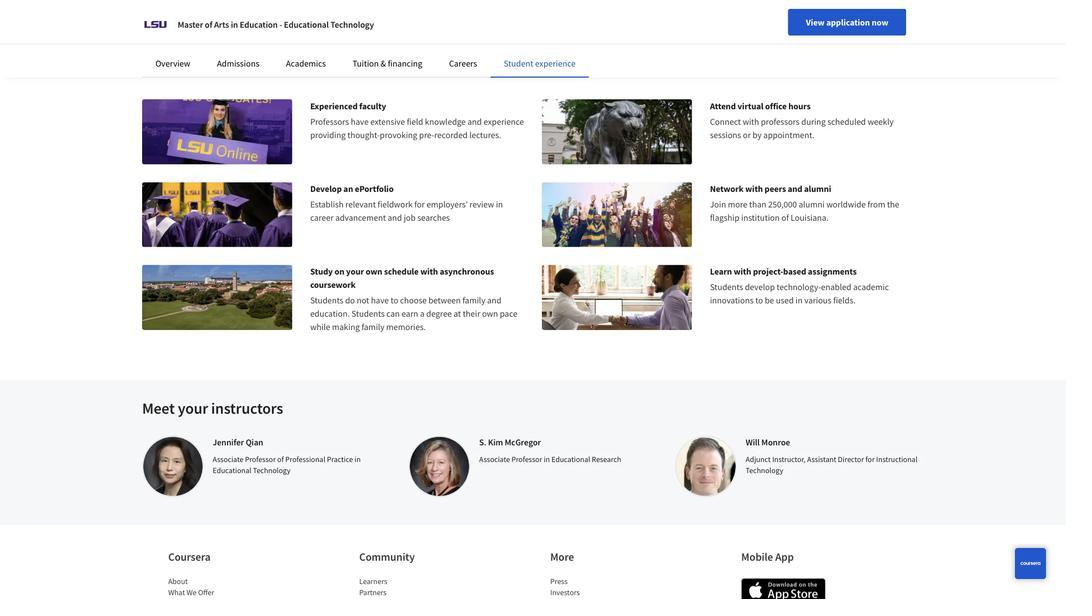 Task type: describe. For each thing, give the bounding box(es) containing it.
project-
[[753, 266, 783, 277]]

careers
[[449, 58, 477, 69]]

overview link
[[156, 58, 190, 69]]

associate professor in educational research
[[479, 455, 621, 465]]

to inside learn with project-based assignments students develop technology-enabled academic innovations to be used in various fields.
[[756, 295, 763, 306]]

to inside the study on your own schedule with asynchronous coursework students do not have to choose between family and education. students can earn a degree at their own pace while making family memories.
[[391, 295, 398, 306]]

financing
[[388, 58, 422, 69]]

of inside associate professor of professional practice in educational technology
[[277, 455, 284, 465]]

attend virtual office hours connect with professors during scheduled weekly sessions or by appointment.
[[710, 101, 894, 141]]

technology inside adjunct instructor, assistant director for instructional technology
[[746, 466, 783, 476]]

list for more
[[550, 576, 645, 600]]

experienced faculty professors have extensive field knowledge and experience providing thought-provoking pre-recorded lectures.
[[310, 101, 524, 141]]

associate for jennifer
[[213, 455, 243, 465]]

learners
[[359, 577, 387, 587]]

technology for associate professor of professional practice in educational technology
[[253, 466, 291, 476]]

thought-
[[348, 129, 380, 141]]

can inside the study on your own schedule with asynchronous coursework students do not have to choose between family and education. students can earn a degree at their own pace while making family memories.
[[387, 309, 400, 320]]

careers link
[[449, 58, 477, 69]]

choose
[[400, 295, 427, 306]]

lectures.
[[470, 129, 501, 141]]

dedicated
[[219, 24, 256, 35]]

students up education.
[[310, 295, 343, 306]]

and inside experienced faculty professors have extensive field knowledge and experience providing thought-provoking pre-recorded lectures.
[[468, 116, 482, 127]]

more
[[728, 199, 748, 210]]

pre-
[[419, 129, 434, 141]]

application inside button
[[826, 17, 870, 28]]

and inside the study on your own schedule with asynchronous coursework students do not have to choose between family and education. students can earn a degree at their own pace while making family memories.
[[487, 295, 502, 306]]

and inside students can expect dedicated one-on-one support from application to graduation from our enrollment coaches and student success coaches.
[[560, 24, 574, 35]]

master
[[178, 19, 203, 30]]

peers
[[765, 183, 786, 195]]

louisiana state university logo image
[[142, 11, 169, 38]]

employers'
[[427, 199, 468, 210]]

sessions
[[710, 129, 741, 141]]

and inside develop an eportfolio establish relevant fieldwork for employers' review in career advancement and job searches
[[388, 212, 402, 223]]

experience inside experienced faculty professors have extensive field knowledge and experience providing thought-provoking pre-recorded lectures.
[[484, 116, 524, 127]]

1 horizontal spatial from
[[449, 24, 467, 35]]

admissions
[[217, 58, 259, 69]]

academic
[[853, 282, 889, 293]]

an
[[344, 183, 353, 195]]

for inside adjunct instructor, assistant director for instructional technology
[[866, 455, 875, 465]]

job
[[404, 212, 416, 223]]

career
[[310, 212, 334, 223]]

1 vertical spatial family
[[362, 322, 385, 333]]

with inside the study on your own schedule with asynchronous coursework students do not have to choose between family and education. students can earn a degree at their own pace while making family memories.
[[420, 266, 438, 277]]

based
[[783, 266, 806, 277]]

not
[[357, 295, 369, 306]]

adjunct instructor, assistant director for instructional technology
[[746, 455, 918, 476]]

jennifer qian image
[[142, 436, 204, 498]]

tuition & financing link
[[353, 58, 422, 69]]

develop
[[310, 183, 342, 195]]

kim
[[488, 437, 503, 448]]

faculty
[[359, 101, 386, 112]]

experienced
[[310, 101, 358, 112]]

asynchronous
[[440, 266, 494, 277]]

network
[[710, 183, 744, 195]]

investors link
[[550, 588, 580, 598]]

partners link
[[359, 588, 387, 598]]

0 horizontal spatial your
[[178, 399, 208, 418]]

study on your own schedule with asynchronous coursework students do not have to choose between family and education. students can earn a degree at their own pace while making family memories.
[[310, 266, 518, 333]]

providing
[[310, 129, 346, 141]]

develop
[[745, 282, 775, 293]]

support
[[303, 24, 332, 35]]

technology for master of arts in education - educational technology
[[331, 19, 374, 30]]

assignments
[[808, 266, 857, 277]]

professional
[[285, 455, 325, 465]]

student experience link
[[504, 58, 576, 69]]

about what we offer
[[168, 577, 214, 598]]

learners link
[[359, 577, 387, 587]]

searches
[[418, 212, 450, 223]]

research
[[592, 455, 621, 465]]

1 vertical spatial alumni
[[799, 199, 825, 210]]

associate professor of professional practice in educational technology
[[213, 455, 361, 476]]

weekly
[[868, 116, 894, 127]]

provoking
[[380, 129, 417, 141]]

-
[[279, 19, 282, 30]]

professor for jennifer qian
[[245, 455, 276, 465]]

in inside develop an eportfolio establish relevant fieldwork for employers' review in career advancement and job searches
[[496, 199, 503, 210]]

students inside students can expect dedicated one-on-one support from application to graduation from our enrollment coaches and student success coaches.
[[142, 24, 175, 35]]

with inside learn with project-based assignments students develop technology-enabled academic innovations to be used in various fields.
[[734, 266, 751, 277]]

on-
[[274, 24, 287, 35]]

coaches.
[[142, 37, 176, 48]]

1 vertical spatial student
[[504, 58, 533, 69]]

0 vertical spatial family
[[463, 295, 485, 306]]

view
[[806, 17, 825, 28]]

student experience
[[504, 58, 576, 69]]

our
[[469, 24, 481, 35]]

what
[[168, 588, 185, 598]]

advancement
[[335, 212, 386, 223]]

academics
[[286, 58, 326, 69]]

assistant
[[807, 455, 837, 465]]

study
[[310, 266, 333, 277]]

list item for coursera
[[168, 598, 263, 600]]

attend
[[710, 101, 736, 112]]

coaches
[[526, 24, 558, 35]]

be
[[765, 295, 774, 306]]

view application now
[[806, 17, 889, 28]]

master of arts in education - educational technology
[[178, 19, 374, 30]]

develop an eportfolio establish relevant fieldwork for employers' review in career advancement and job searches
[[310, 183, 503, 223]]

enabled
[[821, 282, 852, 293]]

now
[[872, 17, 889, 28]]

earn
[[402, 309, 418, 320]]

instructors
[[211, 399, 283, 418]]

with inside attend virtual office hours connect with professors during scheduled weekly sessions or by appointment.
[[743, 116, 759, 127]]

success
[[607, 24, 636, 35]]

tuition
[[353, 58, 379, 69]]



Task type: vqa. For each thing, say whether or not it's contained in the screenshot.
employees
no



Task type: locate. For each thing, give the bounding box(es) containing it.
s. kim mcgregor
[[479, 437, 541, 448]]

instructor,
[[772, 455, 806, 465]]

1 vertical spatial can
[[387, 309, 400, 320]]

1 horizontal spatial can
[[387, 309, 400, 320]]

technology down adjunct
[[746, 466, 783, 476]]

your right 'on'
[[346, 266, 364, 277]]

establish
[[310, 199, 344, 210]]

1 horizontal spatial have
[[371, 295, 389, 306]]

one-
[[257, 24, 274, 35]]

1 horizontal spatial educational
[[284, 19, 329, 30]]

alumni
[[804, 183, 831, 195], [799, 199, 825, 210]]

for up job
[[415, 199, 425, 210]]

1 horizontal spatial technology
[[331, 19, 374, 30]]

fields.
[[833, 295, 856, 306]]

learn with project-based assignments students develop technology-enabled academic innovations to be used in various fields.
[[710, 266, 889, 306]]

0 horizontal spatial list item
[[168, 598, 263, 600]]

or
[[743, 129, 751, 141]]

to left the choose
[[391, 295, 398, 306]]

0 vertical spatial educational
[[284, 19, 329, 30]]

innovations
[[710, 295, 754, 306]]

have right not
[[371, 295, 389, 306]]

making
[[332, 322, 360, 333]]

1 list item from the left
[[168, 598, 263, 600]]

list containing press
[[550, 576, 645, 600]]

0 horizontal spatial can
[[177, 24, 190, 35]]

the
[[887, 199, 900, 210]]

0 horizontal spatial for
[[415, 199, 425, 210]]

list containing about
[[168, 576, 263, 600]]

instructional
[[876, 455, 918, 465]]

1 vertical spatial of
[[782, 212, 789, 223]]

to left be
[[756, 295, 763, 306]]

educational inside associate professor of professional practice in educational technology
[[213, 466, 251, 476]]

0 horizontal spatial professor
[[245, 455, 276, 465]]

with
[[743, 116, 759, 127], [745, 183, 763, 195], [420, 266, 438, 277], [734, 266, 751, 277]]

from right support
[[334, 24, 352, 35]]

professor inside associate professor of professional practice in educational technology
[[245, 455, 276, 465]]

list item down investors
[[550, 598, 645, 600]]

0 horizontal spatial list
[[168, 576, 263, 600]]

application inside students can expect dedicated one-on-one support from application to graduation from our enrollment coaches and student success coaches.
[[353, 24, 395, 35]]

1 vertical spatial educational
[[552, 455, 590, 465]]

experience up lectures.
[[484, 116, 524, 127]]

1 professor from the left
[[245, 455, 276, 465]]

student inside students can expect dedicated one-on-one support from application to graduation from our enrollment coaches and student success coaches.
[[576, 24, 605, 35]]

1 horizontal spatial own
[[482, 309, 498, 320]]

1 horizontal spatial associate
[[479, 455, 510, 465]]

student down enrollment
[[504, 58, 533, 69]]

2 horizontal spatial list
[[550, 576, 645, 600]]

practice
[[327, 455, 353, 465]]

2 horizontal spatial list item
[[550, 598, 645, 600]]

with right schedule
[[420, 266, 438, 277]]

and down fieldwork
[[388, 212, 402, 223]]

pace
[[500, 309, 518, 320]]

have inside the study on your own schedule with asynchronous coursework students do not have to choose between family and education. students can earn a degree at their own pace while making family memories.
[[371, 295, 389, 306]]

can left the expect
[[177, 24, 190, 35]]

degree
[[426, 309, 452, 320]]

students down not
[[352, 309, 385, 320]]

mobile app
[[741, 550, 794, 564]]

2 list from the left
[[359, 576, 454, 600]]

from left our
[[449, 24, 467, 35]]

from left the
[[868, 199, 886, 210]]

what we offer link
[[168, 588, 214, 598]]

have
[[351, 116, 369, 127], [371, 295, 389, 306]]

1 list from the left
[[168, 576, 263, 600]]

0 horizontal spatial of
[[205, 19, 212, 30]]

during
[[802, 116, 826, 127]]

while
[[310, 322, 330, 333]]

list for community
[[359, 576, 454, 600]]

list item
[[168, 598, 263, 600], [359, 598, 454, 600], [550, 598, 645, 600]]

1 vertical spatial experience
[[484, 116, 524, 127]]

educational for -
[[284, 19, 329, 30]]

0 horizontal spatial application
[[353, 24, 395, 35]]

list item down offer
[[168, 598, 263, 600]]

students inside learn with project-based assignments students develop technology-enabled academic innovations to be used in various fields.
[[710, 282, 743, 293]]

can
[[177, 24, 190, 35], [387, 309, 400, 320]]

experience
[[535, 58, 576, 69], [484, 116, 524, 127]]

2 professor from the left
[[512, 455, 542, 465]]

1 horizontal spatial application
[[826, 17, 870, 28]]

2 list item from the left
[[359, 598, 454, 600]]

0 vertical spatial your
[[346, 266, 364, 277]]

students can expect dedicated one-on-one support from application to graduation from our enrollment coaches and student success coaches.
[[142, 24, 636, 48]]

technology up tuition
[[331, 19, 374, 30]]

your right meet
[[178, 399, 208, 418]]

memories.
[[386, 322, 426, 333]]

0 vertical spatial student
[[576, 24, 605, 35]]

technology inside associate professor of professional practice in educational technology
[[253, 466, 291, 476]]

educational left 'research'
[[552, 455, 590, 465]]

virtual
[[738, 101, 764, 112]]

2 horizontal spatial from
[[868, 199, 886, 210]]

educational right -
[[284, 19, 329, 30]]

louisiana.
[[791, 212, 829, 223]]

and right 'peers'
[[788, 183, 803, 195]]

2 vertical spatial educational
[[213, 466, 251, 476]]

tuition & financing
[[353, 58, 422, 69]]

of left professional
[[277, 455, 284, 465]]

student
[[576, 24, 605, 35], [504, 58, 533, 69]]

0 horizontal spatial experience
[[484, 116, 524, 127]]

education
[[240, 19, 278, 30]]

jennifer
[[213, 437, 244, 448]]

s. kim mcgregor image
[[409, 436, 470, 498]]

1 vertical spatial have
[[371, 295, 389, 306]]

own
[[366, 266, 382, 277], [482, 309, 498, 320]]

family up their
[[463, 295, 485, 306]]

for inside develop an eportfolio establish relevant fieldwork for employers' review in career advancement and job searches
[[415, 199, 425, 210]]

1 vertical spatial your
[[178, 399, 208, 418]]

view application now button
[[788, 9, 906, 36]]

of inside network with peers and alumni join more than 250,000 alumni worldwide from the flagship institution of louisiana.
[[782, 212, 789, 223]]

adjunct
[[746, 455, 771, 465]]

knowledge
[[425, 116, 466, 127]]

for right the director
[[866, 455, 875, 465]]

and up lectures.
[[468, 116, 482, 127]]

0 horizontal spatial family
[[362, 322, 385, 333]]

2 associate from the left
[[479, 455, 510, 465]]

associate inside associate professor of professional practice in educational technology
[[213, 455, 243, 465]]

students up innovations
[[710, 282, 743, 293]]

in inside learn with project-based assignments students develop technology-enabled academic innovations to be used in various fields.
[[796, 295, 803, 306]]

will monroe image
[[675, 436, 737, 498]]

1 horizontal spatial professor
[[512, 455, 542, 465]]

0 vertical spatial have
[[351, 116, 369, 127]]

associate down jennifer
[[213, 455, 243, 465]]

2 vertical spatial of
[[277, 455, 284, 465]]

eportfolio
[[355, 183, 394, 195]]

from inside network with peers and alumni join more than 250,000 alumni worldwide from the flagship institution of louisiana.
[[868, 199, 886, 210]]

with right learn
[[734, 266, 751, 277]]

for
[[415, 199, 425, 210], [866, 455, 875, 465]]

application left now
[[826, 17, 870, 28]]

a
[[420, 309, 425, 320]]

with up or
[[743, 116, 759, 127]]

worldwide
[[827, 199, 866, 210]]

1 vertical spatial own
[[482, 309, 498, 320]]

coursework
[[310, 280, 356, 291]]

have inside experienced faculty professors have extensive field knowledge and experience providing thought-provoking pre-recorded lectures.
[[351, 116, 369, 127]]

0 vertical spatial own
[[366, 266, 382, 277]]

0 vertical spatial of
[[205, 19, 212, 30]]

one
[[287, 24, 301, 35]]

associate down "kim"
[[479, 455, 510, 465]]

field
[[407, 116, 423, 127]]

in
[[231, 19, 238, 30], [496, 199, 503, 210], [796, 295, 803, 306], [355, 455, 361, 465], [544, 455, 550, 465]]

0 vertical spatial experience
[[535, 58, 576, 69]]

1 horizontal spatial list item
[[359, 598, 454, 600]]

professor for s. kim mcgregor
[[512, 455, 542, 465]]

1 horizontal spatial student
[[576, 24, 605, 35]]

250,000
[[768, 199, 797, 210]]

application up tuition
[[353, 24, 395, 35]]

appointment.
[[764, 129, 815, 141]]

list containing learners
[[359, 576, 454, 600]]

1 horizontal spatial family
[[463, 295, 485, 306]]

recorded
[[434, 129, 468, 141]]

list item down partners
[[359, 598, 454, 600]]

own left schedule
[[366, 266, 382, 277]]

0 vertical spatial alumni
[[804, 183, 831, 195]]

have up thought-
[[351, 116, 369, 127]]

application
[[826, 17, 870, 28], [353, 24, 395, 35]]

review
[[470, 199, 494, 210]]

technology down qian
[[253, 466, 291, 476]]

partners
[[359, 588, 387, 598]]

learners partners
[[359, 577, 387, 598]]

and inside network with peers and alumni join more than 250,000 alumni worldwide from the flagship institution of louisiana.
[[788, 183, 803, 195]]

2 horizontal spatial of
[[782, 212, 789, 223]]

about link
[[168, 577, 188, 587]]

download on the app store image
[[741, 579, 826, 600]]

3 list from the left
[[550, 576, 645, 600]]

0 horizontal spatial student
[[504, 58, 533, 69]]

used
[[776, 295, 794, 306]]

0 horizontal spatial associate
[[213, 455, 243, 465]]

1 horizontal spatial list
[[359, 576, 454, 600]]

monroe
[[762, 437, 790, 448]]

education.
[[310, 309, 350, 320]]

&
[[381, 58, 386, 69]]

will monroe
[[746, 437, 790, 448]]

1 horizontal spatial your
[[346, 266, 364, 277]]

list for coursera
[[168, 576, 263, 600]]

1 horizontal spatial for
[[866, 455, 875, 465]]

to left graduation
[[397, 24, 405, 35]]

student left success
[[576, 24, 605, 35]]

mcgregor
[[505, 437, 541, 448]]

students
[[142, 24, 175, 35], [710, 282, 743, 293], [310, 295, 343, 306], [352, 309, 385, 320]]

students up coaches. on the top of the page
[[142, 24, 175, 35]]

1 vertical spatial for
[[866, 455, 875, 465]]

of down 250,000
[[782, 212, 789, 223]]

1 horizontal spatial experience
[[535, 58, 576, 69]]

associate for s.
[[479, 455, 510, 465]]

0 horizontal spatial technology
[[253, 466, 291, 476]]

own right their
[[482, 309, 498, 320]]

professor down "mcgregor"
[[512, 455, 542, 465]]

family right making
[[362, 322, 385, 333]]

educational for in
[[213, 466, 251, 476]]

professor down qian
[[245, 455, 276, 465]]

flagship
[[710, 212, 740, 223]]

between
[[429, 295, 461, 306]]

with inside network with peers and alumni join more than 250,000 alumni worldwide from the flagship institution of louisiana.
[[745, 183, 763, 195]]

list
[[168, 576, 263, 600], [359, 576, 454, 600], [550, 576, 645, 600]]

2 horizontal spatial technology
[[746, 466, 783, 476]]

their
[[463, 309, 480, 320]]

to inside students can expect dedicated one-on-one support from application to graduation from our enrollment coaches and student success coaches.
[[397, 24, 405, 35]]

list item for more
[[550, 598, 645, 600]]

1 horizontal spatial of
[[277, 455, 284, 465]]

experience down coaches
[[535, 58, 576, 69]]

with up the than
[[745, 183, 763, 195]]

academics link
[[286, 58, 326, 69]]

0 horizontal spatial from
[[334, 24, 352, 35]]

to
[[397, 24, 405, 35], [391, 295, 398, 306], [756, 295, 763, 306]]

and up the pace
[[487, 295, 502, 306]]

in inside associate professor of professional practice in educational technology
[[355, 455, 361, 465]]

educational down jennifer
[[213, 466, 251, 476]]

of
[[205, 19, 212, 30], [782, 212, 789, 223], [277, 455, 284, 465]]

0 horizontal spatial own
[[366, 266, 382, 277]]

can inside students can expect dedicated one-on-one support from application to graduation from our enrollment coaches and student success coaches.
[[177, 24, 190, 35]]

2 horizontal spatial educational
[[552, 455, 590, 465]]

0 horizontal spatial have
[[351, 116, 369, 127]]

about
[[168, 577, 188, 587]]

0 vertical spatial can
[[177, 24, 190, 35]]

office
[[765, 101, 787, 112]]

investors
[[550, 588, 580, 598]]

and right coaches
[[560, 24, 574, 35]]

list item for community
[[359, 598, 454, 600]]

0 vertical spatial for
[[415, 199, 425, 210]]

s.
[[479, 437, 486, 448]]

can left earn
[[387, 309, 400, 320]]

of left arts
[[205, 19, 212, 30]]

your inside the study on your own schedule with asynchronous coursework students do not have to choose between family and education. students can earn a degree at their own pace while making family memories.
[[346, 266, 364, 277]]

3 list item from the left
[[550, 598, 645, 600]]

0 horizontal spatial educational
[[213, 466, 251, 476]]

1 associate from the left
[[213, 455, 243, 465]]

on
[[335, 266, 344, 277]]

connect
[[710, 116, 741, 127]]

educational
[[284, 19, 329, 30], [552, 455, 590, 465], [213, 466, 251, 476]]

qian
[[246, 437, 263, 448]]



